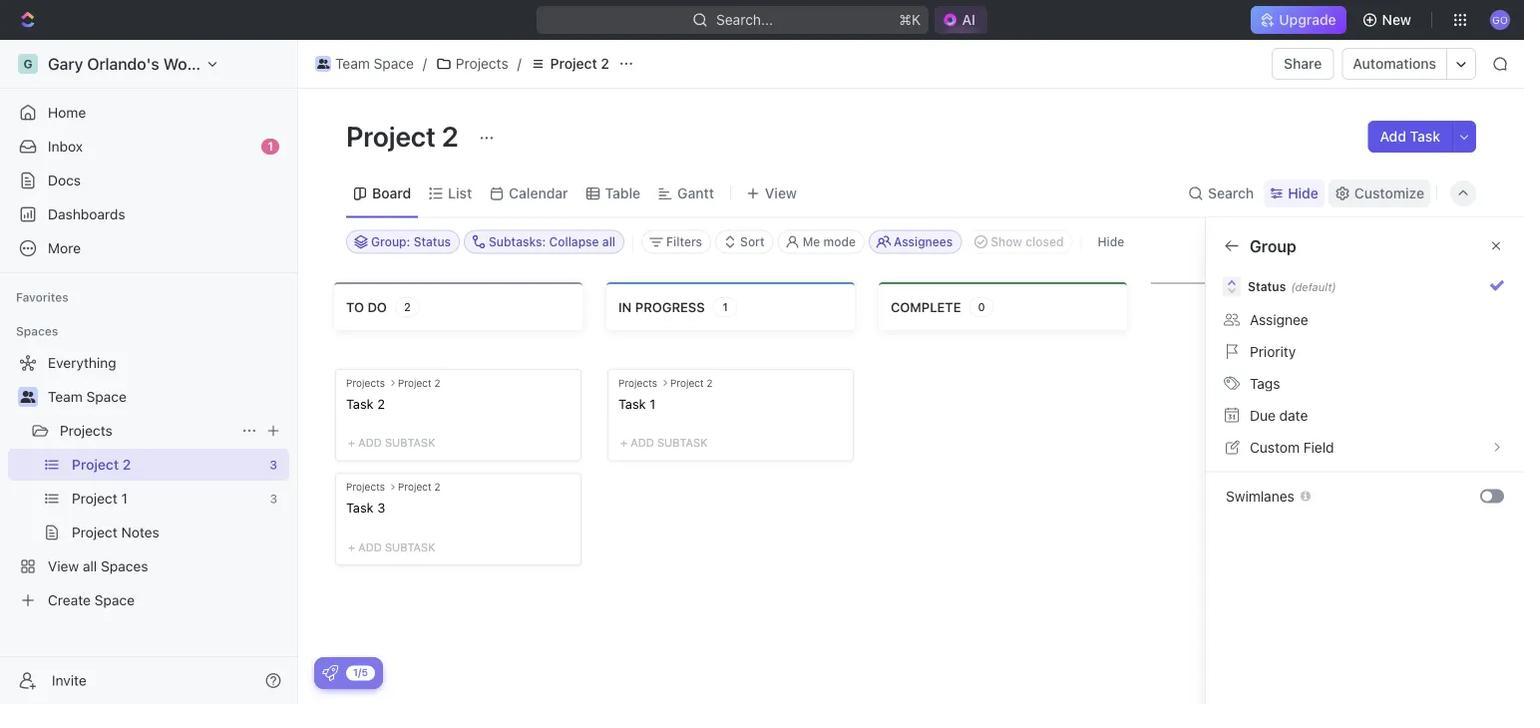 Task type: vqa. For each thing, say whether or not it's contained in the screenshot.
‎Task to the top
no



Task type: locate. For each thing, give the bounding box(es) containing it.
team space right user group image
[[335, 55, 414, 72]]

1 vertical spatial more
[[1250, 349, 1283, 366]]

more down dashboards
[[48, 240, 81, 256]]

team space
[[335, 55, 414, 72], [48, 389, 127, 405]]

1 vertical spatial team
[[48, 389, 83, 405]]

view
[[765, 185, 797, 202], [48, 558, 79, 575]]

spaces inside view all spaces link
[[101, 558, 148, 575]]

add task
[[1381, 128, 1441, 145]]

status
[[414, 235, 451, 249], [1248, 280, 1287, 294], [1273, 298, 1322, 313], [1449, 464, 1485, 478]]

board down + add status at the right top of the page
[[1250, 317, 1289, 334]]

team space link
[[310, 52, 419, 76], [48, 381, 285, 413]]

0 vertical spatial hide
[[1289, 185, 1319, 202]]

upgrade
[[1280, 11, 1337, 28]]

add down status (default)
[[1242, 298, 1269, 313]]

go
[[1493, 14, 1509, 25]]

assignees
[[894, 235, 953, 249], [1294, 237, 1366, 254]]

1 horizontal spatial team space link
[[310, 52, 419, 76]]

team inside tree
[[48, 389, 83, 405]]

orlando's
[[87, 54, 159, 73]]

0 vertical spatial team space link
[[310, 52, 419, 76]]

team space down everything
[[48, 389, 127, 405]]

add inside button
[[1381, 128, 1407, 145]]

customize up status (default)
[[1227, 237, 1307, 255]]

0 horizontal spatial hide
[[1098, 235, 1125, 249]]

go button
[[1485, 4, 1517, 36]]

field
[[1304, 439, 1335, 456]]

create
[[48, 592, 91, 609]]

assignees up (default)
[[1294, 237, 1366, 254]]

dashboards
[[48, 206, 125, 223]]

1 vertical spatial group
[[1250, 462, 1290, 478]]

1 horizontal spatial team
[[335, 55, 370, 72]]

tags button
[[1219, 368, 1513, 400]]

2 / from the left
[[518, 55, 522, 72]]

customize up search tasks... text field
[[1355, 185, 1425, 202]]

priority
[[1250, 343, 1297, 360]]

1 vertical spatial team space link
[[48, 381, 285, 413]]

everything link
[[8, 347, 285, 379]]

custom
[[1250, 439, 1300, 456]]

0 vertical spatial group
[[1250, 237, 1297, 255]]

+ add subtask for 3
[[348, 541, 436, 554]]

subtask
[[385, 436, 436, 449], [658, 436, 708, 449], [385, 541, 436, 554]]

notes
[[121, 524, 159, 541]]

team
[[335, 55, 370, 72], [48, 389, 83, 405]]

team right user group icon
[[48, 389, 83, 405]]

more inside dropdown button
[[48, 240, 81, 256]]

hide inside dropdown button
[[1289, 185, 1319, 202]]

project 2 inside sidebar navigation
[[72, 457, 131, 473]]

g
[[23, 57, 32, 71]]

swimlanes button
[[1219, 481, 1481, 512]]

in
[[619, 299, 632, 314]]

space down everything
[[86, 389, 127, 405]]

projects inside sidebar navigation
[[60, 423, 113, 439]]

(default)
[[1292, 280, 1337, 293]]

add
[[1381, 128, 1407, 145], [1242, 298, 1269, 313], [358, 436, 382, 449], [631, 436, 654, 449], [358, 541, 382, 554]]

0 horizontal spatial all
[[83, 558, 97, 575]]

1 horizontal spatial project 2 link
[[526, 52, 615, 76]]

customize board
[[1227, 237, 1356, 255]]

1 horizontal spatial view
[[765, 185, 797, 202]]

1 inside tree
[[121, 491, 128, 507]]

more up tags
[[1250, 349, 1283, 366]]

projects for task 2
[[346, 377, 385, 388]]

view for view all spaces
[[48, 558, 79, 575]]

spaces down project notes at the left
[[101, 558, 148, 575]]

create space link
[[8, 585, 285, 617]]

user group image
[[20, 391, 35, 403]]

group: status
[[371, 235, 451, 249]]

0 vertical spatial more
[[48, 240, 81, 256]]

0 vertical spatial projects link
[[431, 52, 514, 76]]

all
[[603, 235, 616, 249], [83, 558, 97, 575]]

assignee button
[[1219, 304, 1513, 336]]

board link
[[368, 180, 411, 208]]

1 vertical spatial view
[[48, 558, 79, 575]]

customize button
[[1329, 180, 1431, 208]]

+ add subtask down task 3
[[348, 541, 436, 554]]

date
[[1280, 407, 1309, 424]]

1 horizontal spatial more
[[1250, 349, 1283, 366]]

0 horizontal spatial view
[[48, 558, 79, 575]]

project
[[551, 55, 598, 72], [346, 119, 436, 152], [398, 377, 432, 388], [671, 377, 704, 388], [72, 457, 119, 473], [398, 481, 432, 493], [72, 491, 118, 507], [72, 524, 118, 541]]

group
[[1250, 237, 1297, 255], [1250, 462, 1290, 478]]

0 horizontal spatial team space
[[48, 389, 127, 405]]

1 vertical spatial projects link
[[60, 415, 234, 447]]

all right "collapse"
[[603, 235, 616, 249]]

due date
[[1250, 407, 1309, 424]]

view all spaces
[[48, 558, 148, 575]]

0 vertical spatial all
[[603, 235, 616, 249]]

1 vertical spatial spaces
[[101, 558, 148, 575]]

more inside button
[[1250, 349, 1283, 366]]

hide up customize board
[[1289, 185, 1319, 202]]

0 horizontal spatial assignees
[[894, 235, 953, 249]]

1 vertical spatial all
[[83, 558, 97, 575]]

add up customize button
[[1381, 128, 1407, 145]]

group down custom
[[1250, 462, 1290, 478]]

0 vertical spatial view
[[765, 185, 797, 202]]

1 horizontal spatial customize
[[1355, 185, 1425, 202]]

spaces
[[16, 324, 58, 338], [101, 558, 148, 575]]

calendar
[[509, 185, 569, 202]]

+ for task 3
[[348, 541, 355, 554]]

tree containing everything
[[8, 347, 289, 617]]

+ add subtask down task 1
[[621, 436, 708, 449]]

1 horizontal spatial hide
[[1289, 185, 1319, 202]]

0
[[978, 300, 986, 313]]

upgrade link
[[1252, 6, 1347, 34]]

create space
[[48, 592, 135, 609]]

add down task 2 at the left bottom
[[358, 436, 382, 449]]

custom field button
[[1219, 432, 1513, 464]]

0 horizontal spatial team space link
[[48, 381, 285, 413]]

0 horizontal spatial customize
[[1227, 237, 1307, 255]]

+ down task 2 at the left bottom
[[348, 436, 355, 449]]

customize inside customize button
[[1355, 185, 1425, 202]]

+ for task 1
[[621, 436, 628, 449]]

task inside button
[[1411, 128, 1441, 145]]

project 2
[[551, 55, 610, 72], [346, 119, 465, 152], [398, 377, 441, 388], [671, 377, 713, 388], [72, 457, 131, 473], [398, 481, 441, 493]]

user group image
[[317, 59, 330, 69]]

board inside button
[[1250, 317, 1289, 334]]

+ down task 3
[[348, 541, 355, 554]]

task
[[1411, 128, 1441, 145], [346, 396, 374, 411], [619, 396, 646, 411], [346, 500, 374, 515]]

projects for task 1
[[619, 377, 658, 388]]

group up status (default)
[[1250, 237, 1297, 255]]

swimlanes
[[1227, 488, 1295, 504]]

project 2 link inside tree
[[72, 449, 262, 481]]

board options
[[1250, 317, 1340, 334]]

board
[[372, 185, 411, 202], [1311, 237, 1356, 255], [1250, 277, 1289, 294], [1250, 317, 1289, 334]]

space
[[374, 55, 414, 72], [86, 389, 127, 405], [95, 592, 135, 609]]

all up create space
[[83, 558, 97, 575]]

hide
[[1289, 185, 1319, 202], [1098, 235, 1125, 249]]

1
[[268, 139, 273, 153], [723, 300, 728, 313], [650, 396, 656, 411], [121, 491, 128, 507]]

custom field
[[1250, 439, 1335, 456]]

dashboards link
[[8, 199, 289, 231]]

board up (default)
[[1311, 237, 1356, 255]]

/
[[423, 55, 427, 72], [518, 55, 522, 72]]

space down view all spaces
[[95, 592, 135, 609]]

hide right closed
[[1098, 235, 1125, 249]]

1 vertical spatial project 2 link
[[72, 449, 262, 481]]

0 horizontal spatial project 2 link
[[72, 449, 262, 481]]

1/5
[[353, 667, 368, 679]]

tree
[[8, 347, 289, 617]]

search
[[1209, 185, 1255, 202]]

onboarding checklist button image
[[322, 666, 338, 682]]

2
[[601, 55, 610, 72], [442, 119, 459, 152], [404, 300, 411, 313], [435, 377, 441, 388], [707, 377, 713, 388], [377, 396, 385, 411], [123, 457, 131, 473], [435, 481, 441, 493]]

sort button
[[716, 230, 774, 254]]

+ add subtask
[[348, 436, 436, 449], [621, 436, 708, 449], [348, 541, 436, 554]]

1 vertical spatial customize
[[1227, 237, 1307, 255]]

table link
[[601, 180, 641, 208]]

1 horizontal spatial spaces
[[101, 558, 148, 575]]

view up create
[[48, 558, 79, 575]]

sidebar navigation
[[0, 40, 302, 705]]

0 vertical spatial team space
[[335, 55, 414, 72]]

projects
[[456, 55, 509, 72], [346, 377, 385, 388], [619, 377, 658, 388], [60, 423, 113, 439], [346, 481, 385, 493]]

+ down task 1
[[621, 436, 628, 449]]

1 vertical spatial team space
[[48, 389, 127, 405]]

3
[[270, 458, 277, 472], [270, 492, 277, 506], [377, 500, 386, 515]]

show closed button
[[966, 230, 1073, 254]]

spaces down the "favorites" button
[[16, 324, 58, 338]]

1 horizontal spatial assignees
[[1294, 237, 1366, 254]]

docs link
[[8, 165, 289, 197]]

hide button
[[1090, 230, 1133, 254]]

0 horizontal spatial projects link
[[60, 415, 234, 447]]

team right user group image
[[335, 55, 370, 72]]

0 horizontal spatial team
[[48, 389, 83, 405]]

0 vertical spatial customize
[[1355, 185, 1425, 202]]

view inside view button
[[765, 185, 797, 202]]

add down task 3
[[358, 541, 382, 554]]

+ add status
[[1230, 298, 1322, 313]]

view up the sort dropdown button
[[765, 185, 797, 202]]

1 vertical spatial hide
[[1098, 235, 1125, 249]]

view inside view all spaces link
[[48, 558, 79, 575]]

assignees up "complete"
[[894, 235, 953, 249]]

1 horizontal spatial all
[[603, 235, 616, 249]]

+ add subtask down task 2 at the left bottom
[[348, 436, 436, 449]]

add down task 1
[[631, 436, 654, 449]]

show
[[991, 235, 1023, 249]]

space right user group image
[[374, 55, 414, 72]]

0 horizontal spatial more
[[48, 240, 81, 256]]

team space inside tree
[[48, 389, 127, 405]]

due date button
[[1219, 400, 1513, 432]]

Search tasks... text field
[[1276, 227, 1476, 257]]

0 vertical spatial spaces
[[16, 324, 58, 338]]

1 horizontal spatial projects link
[[431, 52, 514, 76]]

0 horizontal spatial /
[[423, 55, 427, 72]]

mode
[[824, 235, 856, 249]]

1 horizontal spatial /
[[518, 55, 522, 72]]



Task type: describe. For each thing, give the bounding box(es) containing it.
+ left assignee
[[1230, 298, 1238, 313]]

hide inside button
[[1098, 235, 1125, 249]]

view button
[[739, 180, 804, 208]]

1 horizontal spatial team space
[[335, 55, 414, 72]]

add task button
[[1369, 121, 1453, 153]]

view for view
[[765, 185, 797, 202]]

view button
[[739, 170, 804, 217]]

task for task 1
[[619, 396, 646, 411]]

subtask for 1
[[658, 436, 708, 449]]

task for task 2
[[346, 396, 374, 411]]

add for 1
[[631, 436, 654, 449]]

+ for task 2
[[348, 436, 355, 449]]

me
[[803, 235, 821, 249]]

project notes
[[72, 524, 159, 541]]

+ add subtask for 1
[[621, 436, 708, 449]]

calendar link
[[505, 180, 569, 208]]

priority button
[[1219, 336, 1513, 368]]

sort
[[741, 235, 765, 249]]

subtask for 3
[[385, 541, 436, 554]]

group:
[[371, 235, 411, 249]]

more button
[[8, 233, 289, 264]]

task for task 3
[[346, 500, 374, 515]]

new
[[1383, 11, 1412, 28]]

share button
[[1273, 48, 1335, 80]]

inbox
[[48, 138, 83, 155]]

1 group from the top
[[1250, 237, 1297, 255]]

more settings button
[[1219, 342, 1513, 374]]

more for more
[[48, 240, 81, 256]]

task 2
[[346, 396, 385, 411]]

filters button
[[642, 230, 712, 254]]

home link
[[8, 97, 289, 129]]

project 1
[[72, 491, 128, 507]]

assignee
[[1250, 311, 1309, 328]]

0 vertical spatial project 2 link
[[526, 52, 615, 76]]

projects for task 3
[[346, 481, 385, 493]]

subtask for 2
[[385, 436, 436, 449]]

search button
[[1183, 180, 1261, 208]]

project 1 link
[[72, 483, 262, 515]]

tree inside sidebar navigation
[[8, 347, 289, 617]]

favorites button
[[8, 285, 77, 309]]

board up group:
[[372, 185, 411, 202]]

0 vertical spatial team
[[335, 55, 370, 72]]

assignees button
[[869, 230, 962, 254]]

customize for customize board
[[1227, 237, 1307, 255]]

customize for customize
[[1355, 185, 1425, 202]]

fields button
[[1219, 391, 1513, 423]]

2 vertical spatial space
[[95, 592, 135, 609]]

view all spaces link
[[8, 551, 285, 583]]

ai
[[962, 11, 976, 28]]

project notes link
[[72, 517, 285, 549]]

filters
[[667, 235, 703, 249]]

automations
[[1354, 55, 1437, 72]]

onboarding checklist button element
[[322, 666, 338, 682]]

board up + add status at the right top of the page
[[1250, 277, 1289, 294]]

options
[[1292, 317, 1340, 334]]

3 for 2
[[270, 458, 277, 472]]

2 inside tree
[[123, 457, 131, 473]]

invite
[[52, 673, 87, 689]]

more settings
[[1250, 349, 1339, 366]]

gantt
[[678, 185, 714, 202]]

collapse
[[549, 235, 599, 249]]

0 horizontal spatial spaces
[[16, 324, 58, 338]]

me mode
[[803, 235, 856, 249]]

Search field
[[1294, 275, 1513, 307]]

2 group from the top
[[1250, 462, 1290, 478]]

tags
[[1250, 375, 1281, 392]]

0 vertical spatial space
[[374, 55, 414, 72]]

1 vertical spatial space
[[86, 389, 127, 405]]

more for more settings
[[1250, 349, 1283, 366]]

due
[[1250, 407, 1276, 424]]

gary orlando's workspace
[[48, 54, 246, 73]]

status (default)
[[1248, 280, 1337, 294]]

gary
[[48, 54, 83, 73]]

gantt link
[[674, 180, 714, 208]]

gary orlando's workspace, , element
[[18, 54, 38, 74]]

share
[[1285, 55, 1323, 72]]

subtasks:
[[489, 235, 546, 249]]

complete
[[891, 299, 962, 314]]

+ add subtask for 2
[[348, 436, 436, 449]]

automations button
[[1344, 49, 1447, 79]]

workspace
[[163, 54, 246, 73]]

table
[[605, 185, 641, 202]]

fields
[[1250, 398, 1288, 415]]

me mode button
[[778, 230, 865, 254]]

to
[[346, 299, 364, 314]]

list
[[448, 185, 472, 202]]

progress
[[636, 299, 705, 314]]

hide button
[[1265, 180, 1325, 208]]

search...
[[717, 11, 774, 28]]

subtasks: collapse all
[[489, 235, 616, 249]]

all inside sidebar navigation
[[83, 558, 97, 575]]

1 / from the left
[[423, 55, 427, 72]]

list link
[[444, 180, 472, 208]]

3 for 1
[[270, 492, 277, 506]]

assignees inside assignees button
[[894, 235, 953, 249]]

task 3
[[346, 500, 386, 515]]

⌘k
[[900, 11, 921, 28]]

docs
[[48, 172, 81, 189]]

add for 2
[[358, 436, 382, 449]]

do
[[368, 299, 387, 314]]

to do
[[346, 299, 387, 314]]

settings
[[1287, 349, 1339, 366]]

in progress
[[619, 299, 705, 314]]

add for 3
[[358, 541, 382, 554]]

show closed
[[991, 235, 1064, 249]]



